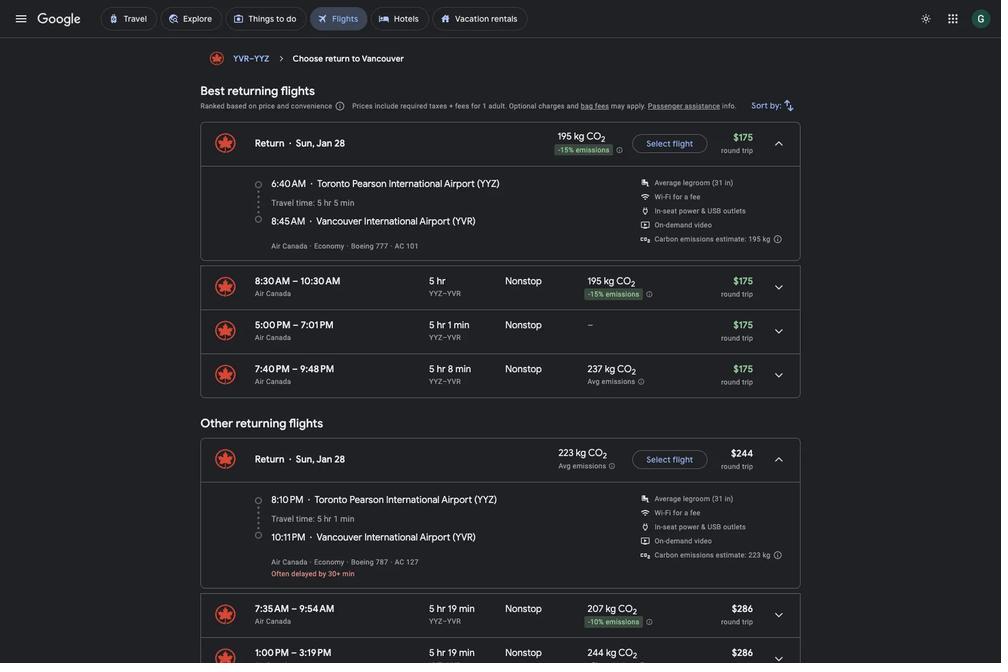 Task type: vqa. For each thing, say whether or not it's contained in the screenshot.
middle 10:20 AM
no



Task type: locate. For each thing, give the bounding box(es) containing it.
2
[[602, 135, 606, 145], [631, 279, 636, 289], [632, 367, 636, 377], [603, 451, 607, 461], [633, 607, 637, 617], [633, 651, 638, 661]]

on- up the carbon emissions estimate: 223 kg
[[655, 537, 666, 545]]

0 vertical spatial select flight
[[647, 138, 694, 149]]

0 vertical spatial air canada
[[272, 242, 308, 250]]

0 horizontal spatial 195
[[558, 131, 572, 143]]

on-
[[655, 221, 666, 229], [655, 537, 666, 545]]

flight details. leaves toronto pearson international airport at 8:30 am on sunday, january 28 and arrives at vancouver international airport at 10:30 am on sunday, january 28. image
[[765, 273, 793, 301]]

127
[[406, 558, 419, 567]]

bag right carry-
[[333, 4, 347, 14]]

2 for 9:48 pm
[[632, 367, 636, 377]]

required
[[401, 102, 428, 110]]

2 inside 207 kg co 2
[[633, 607, 637, 617]]

1 $286 from the top
[[732, 603, 754, 615]]

0 vertical spatial 15%
[[561, 146, 574, 154]]

return
[[255, 138, 285, 150], [255, 454, 285, 466]]

0 vertical spatial power
[[679, 207, 700, 215]]

None search field
[[201, 0, 801, 38]]

ac left 127
[[395, 558, 405, 567]]

fi for carbon emissions estimate: 195 kg
[[665, 193, 671, 201]]

hr for 5 hr yyz – yvr
[[437, 276, 446, 287]]

2 fees from the left
[[595, 102, 609, 110]]

Departure time: 8:10 PM. text field
[[272, 494, 304, 506]]

pearson for 8:10 pm
[[350, 494, 384, 506]]

1 vertical spatial jan
[[317, 454, 332, 466]]

1 vertical spatial usb
[[708, 523, 722, 531]]

$175 left flight details. leaves toronto pearson international airport at 5:00 pm on sunday, january 28 and arrives at vancouver international airport at 7:01 pm on sunday, january 28. "image"
[[734, 320, 754, 331]]

boeing for 9:54 am
[[351, 558, 374, 567]]

1 vertical spatial select
[[647, 455, 671, 465]]

0 horizontal spatial to
[[352, 53, 360, 64]]

6 round from the top
[[722, 618, 741, 626]]

avg emissions for 223
[[559, 462, 607, 470]]

co inside 237 kg co 2
[[618, 364, 632, 375]]

4 nonstop flight. element from the top
[[506, 603, 542, 617]]

nonstop flight. element for 19
[[506, 603, 542, 617]]

average legroom (31 in)
[[655, 179, 734, 187], [655, 495, 734, 503]]

2 usb from the top
[[708, 523, 722, 531]]

hr for 5 hr 19 min
[[437, 647, 446, 659]]

1 boeing from the top
[[351, 242, 374, 250]]

$286 for $286
[[732, 647, 754, 659]]

- for 223
[[588, 618, 591, 626]]

and
[[277, 102, 289, 110], [567, 102, 579, 110]]

bag inside 1 carry-on bag popup button
[[333, 4, 347, 14]]

2 select flight button from the top
[[633, 446, 708, 474]]

1 vertical spatial returning
[[236, 416, 287, 431]]

1 on-demand video from the top
[[655, 221, 712, 229]]

& up the carbon emissions estimate: 223 kg
[[702, 523, 706, 531]]

2 seat from the top
[[663, 523, 678, 531]]

hr inside 5 hr 8 min yyz – yvr
[[437, 364, 446, 375]]

$175 round trip down sort
[[722, 132, 754, 155]]

0 vertical spatial avg emissions
[[588, 378, 636, 386]]

min up boeing 777
[[341, 198, 355, 208]]

toronto up travel time: 5 hr 1 min
[[315, 494, 348, 506]]

yyz
[[254, 53, 270, 64], [480, 178, 497, 190], [429, 290, 443, 298], [429, 334, 443, 342], [429, 378, 443, 386], [478, 494, 494, 506], [429, 618, 443, 626]]

air canada
[[272, 242, 308, 250], [272, 558, 308, 567]]

2 select flight from the top
[[647, 455, 694, 465]]

2 video from the top
[[695, 537, 712, 545]]

Departure time: 7:40 PM. text field
[[255, 364, 290, 375]]

2 sun, jan 28 from the top
[[296, 454, 345, 466]]

1 vertical spatial time:
[[296, 514, 315, 524]]

0 vertical spatial economy
[[314, 242, 345, 250]]

0 vertical spatial to
[[391, 4, 399, 14]]

demand up carbon emissions estimate: 195 kilograms element
[[666, 221, 693, 229]]

1 vertical spatial (31
[[713, 495, 723, 503]]

1 in-seat power & usb outlets from the top
[[655, 207, 746, 215]]

1 flight from the top
[[673, 138, 694, 149]]

 image left boeing 777
[[347, 242, 349, 250]]

fee up carbon emissions estimate: 195 kilograms element
[[691, 193, 701, 201]]

bag
[[333, 4, 347, 14], [581, 102, 593, 110]]

based
[[227, 102, 247, 110]]

flight left $244 round trip
[[673, 455, 694, 465]]

1 (31 from the top
[[713, 179, 723, 187]]

1 and from the left
[[277, 102, 289, 110]]

a for carbon emissions estimate: 223 kg
[[685, 509, 689, 517]]

1 vertical spatial vancouver international airport ( yvr )
[[317, 532, 476, 544]]

canada inside 7:35 am – 9:54 am air canada
[[266, 618, 291, 626]]

2 return from the top
[[255, 454, 285, 466]]

1 vertical spatial wi-fi for a fee
[[655, 509, 701, 517]]

1 vertical spatial fi
[[665, 509, 671, 517]]

2 vertical spatial vancouver
[[317, 532, 362, 544]]

286 US dollars text field
[[732, 647, 754, 659]]

– inside 7:40 pm – 9:48 pm air canada
[[292, 364, 298, 375]]

Departure time: 7:35 AM. text field
[[255, 603, 289, 615]]

canada down 7:35 am
[[266, 618, 291, 626]]

1 vertical spatial toronto pearson international airport ( yyz )
[[315, 494, 497, 506]]

1 average legroom (31 in) from the top
[[655, 179, 734, 187]]

in-seat power & usb outlets up carbon emissions estimate: 195 kilograms element
[[655, 207, 746, 215]]

 image up 10:30 am text box
[[310, 242, 312, 250]]

195 kg co 2
[[558, 131, 606, 145], [588, 276, 636, 289]]

outlets up the carbon emissions estimate: 223 kg
[[724, 523, 746, 531]]

on-demand video up carbon emissions estimate: 195 kilograms element
[[655, 221, 712, 229]]

select flight button for $175
[[633, 130, 708, 158]]

hr for 5 hr 1 min yyz – yvr
[[437, 320, 446, 331]]

1 & from the top
[[702, 207, 706, 215]]

1 vertical spatial 175 us dollars text field
[[734, 276, 754, 287]]

2 time: from the top
[[296, 514, 315, 524]]

seat for carbon emissions estimate: 223 kg
[[663, 523, 678, 531]]

0 vertical spatial flights
[[281, 84, 315, 99]]

kg inside 237 kg co 2
[[605, 364, 616, 375]]

1 vertical spatial select flight button
[[633, 446, 708, 474]]

flights
[[281, 84, 315, 99], [289, 416, 323, 431]]

1 vertical spatial on
[[249, 102, 257, 110]]

fi
[[665, 193, 671, 201], [665, 509, 671, 517]]

seat up carbon emissions estimate: 195 kilograms element
[[663, 207, 678, 215]]

1 select flight button from the top
[[633, 130, 708, 158]]

avg emissions down '223 kg co 2'
[[559, 462, 607, 470]]

28
[[335, 138, 345, 150], [335, 454, 345, 466]]

1 175 us dollars text field from the top
[[734, 132, 754, 144]]

2 19 from the top
[[448, 647, 457, 659]]

passenger assistance button
[[648, 102, 721, 110]]

2 fee from the top
[[691, 509, 701, 517]]

28 for 8:10 pm
[[335, 454, 345, 466]]

1 wi- from the top
[[655, 193, 666, 201]]

1 vertical spatial in-seat power & usb outlets
[[655, 523, 746, 531]]

1 wi-fi for a fee from the top
[[655, 193, 701, 201]]

2 jan from the top
[[317, 454, 332, 466]]

2 select from the top
[[647, 455, 671, 465]]

5
[[317, 198, 322, 208], [334, 198, 339, 208], [429, 276, 435, 287], [429, 320, 435, 331], [429, 364, 435, 375], [317, 514, 322, 524], [429, 603, 435, 615], [429, 647, 435, 659]]

toronto up the travel time: 5 hr 5 min
[[317, 178, 350, 190]]

$175 round trip for 5 hr 1 min
[[722, 320, 754, 342]]

1 return from the top
[[255, 138, 285, 150]]

on inside popup button
[[321, 4, 331, 14]]

1 travel from the top
[[272, 198, 294, 208]]

total duration 5 hr. element
[[429, 276, 506, 289]]

2 $286 from the top
[[732, 647, 754, 659]]

0 vertical spatial in-seat power & usb outlets
[[655, 207, 746, 215]]

fees
[[455, 102, 470, 110], [595, 102, 609, 110]]

2 power from the top
[[679, 523, 700, 531]]

leaves toronto pearson international airport at 7:35 am on sunday, january 28 and arrives at vancouver international airport at 9:54 am on sunday, january 28. element
[[255, 603, 335, 615]]

2 for 10:30 am
[[631, 279, 636, 289]]

1 vertical spatial flight
[[673, 455, 694, 465]]

1 horizontal spatial and
[[567, 102, 579, 110]]

1 vertical spatial avg emissions
[[559, 462, 607, 470]]

2 on- from the top
[[655, 537, 666, 545]]

0 vertical spatial $286
[[732, 603, 754, 615]]

ac for 5 hr
[[395, 242, 405, 250]]

sun, jan 28 for 8:10 pm
[[296, 454, 345, 466]]

1 fee from the top
[[691, 193, 701, 201]]

2 air canada from the top
[[272, 558, 308, 567]]

nonstop
[[506, 276, 542, 287], [506, 320, 542, 331], [506, 364, 542, 375], [506, 603, 542, 615], [506, 647, 542, 659]]

0 vertical spatial average legroom (31 in)
[[655, 179, 734, 187]]

0 vertical spatial flight
[[673, 138, 694, 149]]

airport
[[444, 178, 475, 190], [420, 216, 450, 228], [442, 494, 472, 506], [420, 532, 451, 544]]

time: up 10:11 pm
[[296, 514, 315, 524]]

nonstop for yyz
[[506, 276, 542, 287]]

5:00 pm
[[255, 320, 291, 331]]

$244
[[732, 448, 754, 460]]

$286
[[732, 603, 754, 615], [732, 647, 754, 659]]

air for 5:00 pm
[[255, 334, 264, 342]]

air inside 5:00 pm – 7:01 pm air canada
[[255, 334, 264, 342]]

legroom for carbon emissions estimate: 195 kg
[[683, 179, 711, 187]]

trip inside the '$286 round trip'
[[743, 618, 754, 626]]

select flight for $244
[[647, 455, 694, 465]]

co for 10:30 am
[[617, 276, 631, 287]]

sun, jan 28
[[296, 138, 345, 150], [296, 454, 345, 466]]

sun, jan 28 for 6:40 am
[[296, 138, 345, 150]]

0 vertical spatial return
[[255, 138, 285, 150]]

5 hr 8 min yyz – yvr
[[429, 364, 471, 386]]

in-seat power & usb outlets for carbon emissions estimate: 195 kg
[[655, 207, 746, 215]]

leaves toronto pearson international airport at 7:40 pm on sunday, january 28 and arrives at vancouver international airport at 9:48 pm on sunday, january 28. element
[[255, 364, 334, 375]]

air down departure time: 8:30 am. text field on the top left of page
[[255, 290, 264, 298]]

for for carbon emissions estimate: 223 kg
[[673, 509, 683, 517]]

1 vertical spatial demand
[[666, 537, 693, 545]]

4 round from the top
[[722, 378, 741, 386]]

trip down 286 us dollars text box
[[743, 618, 754, 626]]

jan
[[317, 138, 332, 150], [317, 454, 332, 466]]

outlets up carbon emissions estimate: 195 kilograms element
[[724, 207, 746, 215]]

 image left boeing 787 on the bottom of page
[[347, 558, 349, 567]]

175 US dollars text field
[[734, 132, 754, 144], [734, 276, 754, 287], [734, 364, 754, 375]]

total duration 5 hr 19 min. element down 5 hr 19 min yyz – yvr
[[429, 647, 506, 661]]

total duration 5 hr 19 min. element up 5 hr 19 min
[[429, 603, 506, 617]]

wi-fi for a fee up carbon emissions estimate: 195 kilograms element
[[655, 193, 701, 201]]

sort by: button
[[747, 91, 801, 120]]

canada inside 5:00 pm – 7:01 pm air canada
[[266, 334, 291, 342]]

a up carbon emissions estimate: 195 kilograms element
[[685, 193, 689, 201]]

0 vertical spatial a
[[685, 193, 689, 201]]

1 vertical spatial flights
[[289, 416, 323, 431]]

– inside 5:00 pm – 7:01 pm air canada
[[293, 320, 299, 331]]

2 a from the top
[[685, 509, 689, 517]]

return for 6:40 am
[[255, 138, 285, 150]]

nonstop for 1
[[506, 320, 542, 331]]

$286 for $286 round trip
[[732, 603, 754, 615]]

0 vertical spatial demand
[[666, 221, 693, 229]]

1 $175 round trip from the top
[[722, 132, 754, 155]]

1 vertical spatial in-
[[655, 523, 663, 531]]

0 vertical spatial travel
[[272, 198, 294, 208]]

to
[[391, 4, 399, 14], [352, 53, 360, 64]]

times button
[[445, 0, 495, 18]]

sun, jan 28 up 8:10 pm
[[296, 454, 345, 466]]

a
[[685, 193, 689, 201], [685, 509, 689, 517]]

carry-
[[296, 4, 321, 14]]

trip for 5 hr
[[743, 290, 754, 299]]

1 vertical spatial on-
[[655, 537, 666, 545]]

vancouver international airport ( yvr ) for 5 hr 19 min
[[317, 532, 476, 544]]

– up 5 hr 19 min
[[443, 618, 448, 626]]

1 nonstop from the top
[[506, 276, 542, 287]]

on left price
[[249, 102, 257, 110]]

trip for 5 hr 1 min
[[743, 334, 754, 342]]

hr inside 5 hr 1 min yyz – yvr
[[437, 320, 446, 331]]

1 vertical spatial average
[[655, 495, 682, 503]]

1 in) from the top
[[725, 179, 734, 187]]

2 inside '223 kg co 2'
[[603, 451, 607, 461]]

for up the carbon emissions estimate: 223 kg
[[673, 509, 683, 517]]

Departure time: 5:00 PM. text field
[[255, 320, 291, 331]]

2 flight from the top
[[673, 455, 694, 465]]

1 horizontal spatial 15%
[[591, 290, 604, 299]]

trip down $244
[[743, 463, 754, 471]]

4 nonstop from the top
[[506, 603, 542, 615]]

round for 5 hr 1 min
[[722, 334, 741, 342]]

0 vertical spatial outlets
[[724, 207, 746, 215]]

a up the carbon emissions estimate: 223 kg
[[685, 509, 689, 517]]

$175 left 'flight details. leaves toronto pearson international airport at 7:40 pm on sunday, january 28 and arrives at vancouver international airport at 9:48 pm on sunday, january 28.' image
[[734, 364, 754, 375]]

-
[[559, 146, 561, 154], [588, 290, 591, 299], [588, 618, 591, 626]]

Departure time: 1:00 PM. text field
[[255, 647, 289, 659]]

hr inside the 5 hr yyz – yvr
[[437, 276, 446, 287]]

1 select flight from the top
[[647, 138, 694, 149]]

2 on-demand video from the top
[[655, 537, 712, 545]]

toronto for 6:40 am
[[317, 178, 350, 190]]

boeing left 787
[[351, 558, 374, 567]]

1 nonstop flight. element from the top
[[506, 276, 542, 289]]

jan for 6:40 am
[[317, 138, 332, 150]]

on up "return"
[[321, 4, 331, 14]]

1 vertical spatial economy
[[314, 558, 345, 567]]

– inside 5 hr 19 min yyz – yvr
[[443, 618, 448, 626]]

0 vertical spatial boeing
[[351, 242, 374, 250]]

1
[[291, 4, 294, 14], [483, 102, 487, 110], [448, 320, 452, 331], [334, 514, 339, 524]]

economy up 10:30 am text box
[[314, 242, 345, 250]]

economy
[[314, 242, 345, 250], [314, 558, 345, 567]]

sun, for 8:10 pm
[[296, 454, 315, 466]]

leaves toronto pearson international airport at 1:00 pm on sunday, january 28 and arrives at vancouver international airport at 3:19 pm on sunday, january 28. element
[[255, 647, 332, 659]]

1 usb from the top
[[708, 207, 722, 215]]

fees left may
[[595, 102, 609, 110]]

pearson
[[352, 178, 387, 190], [350, 494, 384, 506]]

co inside the 244 kg co 2
[[619, 647, 633, 659]]

power up carbon emissions estimate: 195 kilograms element
[[679, 207, 700, 215]]

2 average legroom (31 in) from the top
[[655, 495, 734, 503]]

usb
[[708, 207, 722, 215], [708, 523, 722, 531]]

avg down the 237
[[588, 378, 600, 386]]

10%
[[591, 618, 604, 626]]

19 for 5 hr 19 min yyz – yvr
[[448, 603, 457, 615]]

bag fees button
[[581, 102, 609, 110]]

(31 down $244 round trip
[[713, 495, 723, 503]]

2 in- from the top
[[655, 523, 663, 531]]

estimate: for 195
[[716, 235, 747, 243]]

to right "return"
[[352, 53, 360, 64]]

3 round from the top
[[722, 334, 741, 342]]

yvr inside 5 hr 19 min yyz – yvr
[[448, 618, 461, 626]]

returning
[[228, 84, 278, 99], [236, 416, 287, 431]]

0 vertical spatial carbon
[[655, 235, 679, 243]]

fee
[[691, 193, 701, 201], [691, 509, 701, 517]]

on
[[321, 4, 331, 14], [249, 102, 257, 110]]

237 kg co 2
[[588, 364, 636, 377]]

sun, jan 28 down the convenience
[[296, 138, 345, 150]]

avg for 237
[[588, 378, 600, 386]]

in- for carbon emissions estimate: 195 kg
[[655, 207, 663, 215]]

5 hr yyz – yvr
[[429, 276, 461, 298]]

1 in- from the top
[[655, 207, 663, 215]]

travel down 8:10 pm
[[272, 514, 294, 524]]

175 us dollars text field down sort
[[734, 132, 754, 144]]

total duration 5 hr 19 min. element
[[429, 603, 506, 617], [429, 647, 506, 661]]

2 inside 237 kg co 2
[[632, 367, 636, 377]]

1 carbon from the top
[[655, 235, 679, 243]]

207
[[588, 603, 604, 615]]

in) for 195
[[725, 179, 734, 187]]

round for 5 hr
[[722, 290, 741, 299]]

3 nonstop flight. element from the top
[[506, 364, 542, 377]]

video for 223
[[695, 537, 712, 545]]

hr inside 5 hr 19 min yyz – yvr
[[437, 603, 446, 615]]

2 (31 from the top
[[713, 495, 723, 503]]

air down 5:00 pm text field
[[255, 334, 264, 342]]

returning for best
[[228, 84, 278, 99]]

leaves toronto pearson international airport at 5:00 pm on sunday, january 28 and arrives at vancouver international airport at 7:01 pm on sunday, january 28. element
[[255, 320, 334, 331]]

1 vertical spatial total duration 5 hr 19 min. element
[[429, 647, 506, 661]]

0 vertical spatial fi
[[665, 193, 671, 201]]

1 average from the top
[[655, 179, 682, 187]]

and right price
[[277, 102, 289, 110]]

2 horizontal spatial 195
[[749, 235, 761, 243]]

a for carbon emissions estimate: 195 kg
[[685, 193, 689, 201]]

0 vertical spatial select
[[647, 138, 671, 149]]

flight details. leaves toronto pearson international airport at 7:40 pm on sunday, january 28 and arrives at vancouver international airport at 9:48 pm on sunday, january 28. image
[[765, 361, 793, 389]]

0 vertical spatial &
[[702, 207, 706, 215]]

0 vertical spatial 223
[[559, 448, 574, 459]]

5 hr 19 min yyz – yvr
[[429, 603, 475, 626]]

2 175 us dollars text field from the top
[[734, 276, 754, 287]]

0 vertical spatial on-demand video
[[655, 221, 712, 229]]

1 vertical spatial 195
[[749, 235, 761, 243]]

in- for carbon emissions estimate: 223 kg
[[655, 523, 663, 531]]

5 hr 1 min yyz – yvr
[[429, 320, 470, 342]]

time: down the 6:40 am
[[296, 198, 315, 208]]

2 & from the top
[[702, 523, 706, 531]]

Departure time: 8:30 AM. text field
[[255, 276, 290, 287]]

2 28 from the top
[[335, 454, 345, 466]]

4 trip from the top
[[743, 378, 754, 386]]

1 horizontal spatial 223
[[749, 551, 761, 559]]

2 in-seat power & usb outlets from the top
[[655, 523, 746, 531]]

1 seat from the top
[[663, 207, 678, 215]]

2 wi- from the top
[[655, 509, 666, 517]]

travel
[[272, 198, 294, 208], [272, 514, 294, 524]]

Arrival time: 3:19 PM. text field
[[299, 647, 332, 659]]

1 vertical spatial return
[[255, 454, 285, 466]]

– right 8:30 am
[[293, 276, 298, 287]]

2 average from the top
[[655, 495, 682, 503]]

3 nonstop from the top
[[506, 364, 542, 375]]

canada down departure time: 8:30 am. text field on the top left of page
[[266, 290, 291, 298]]

2 travel from the top
[[272, 514, 294, 524]]

1 vertical spatial  image
[[310, 558, 312, 567]]

$175 left flight details. leaves toronto pearson international airport at 8:30 am on sunday, january 28 and arrives at vancouver international airport at 10:30 am on sunday, january 28. icon
[[734, 276, 754, 287]]

– down total duration 5 hr. element in the top of the page
[[443, 290, 448, 298]]

223 inside '223 kg co 2'
[[559, 448, 574, 459]]

0 vertical spatial time:
[[296, 198, 315, 208]]

average for carbon emissions estimate: 223 kg
[[655, 495, 682, 503]]

nonstop flight. element
[[506, 276, 542, 289], [506, 320, 542, 333], [506, 364, 542, 377], [506, 603, 542, 617], [506, 647, 542, 661]]

boeing left 777
[[351, 242, 374, 250]]

1 on- from the top
[[655, 221, 666, 229]]

& up carbon emissions estimate: 195 kilograms element
[[702, 207, 706, 215]]

vancouver international airport ( yvr ) up the 'ac 127'
[[317, 532, 476, 544]]

outlets
[[724, 207, 746, 215], [724, 523, 746, 531]]

1 estimate: from the top
[[716, 235, 747, 243]]

– inside the '8:30 am – 10:30 am air canada'
[[293, 276, 298, 287]]

round for 5 hr 8 min
[[722, 378, 741, 386]]

flight for $244
[[673, 455, 694, 465]]

2 ac from the top
[[395, 558, 405, 567]]

min right 8
[[456, 364, 471, 375]]

main content
[[201, 47, 801, 663]]

demand up the carbon emissions estimate: 223 kg
[[666, 537, 693, 545]]

1 vertical spatial -15% emissions
[[588, 290, 640, 299]]

0 horizontal spatial  image
[[310, 242, 312, 250]]

vancouver right "return"
[[362, 53, 404, 64]]

0 vertical spatial average
[[655, 179, 682, 187]]

1 horizontal spatial 195
[[588, 276, 602, 287]]

vancouver down travel time: 5 hr 1 min
[[317, 532, 362, 544]]

1 19 from the top
[[448, 603, 457, 615]]

seat up the carbon emissions estimate: 223 kg
[[663, 523, 678, 531]]

1 fi from the top
[[665, 193, 671, 201]]

learn more about ranking image
[[335, 101, 345, 111]]

0 vertical spatial on-
[[655, 221, 666, 229]]

2 nonstop from the top
[[506, 320, 542, 331]]

on- up carbon emissions estimate: 195 kilograms element
[[655, 221, 666, 229]]

air inside the '8:30 am – 10:30 am air canada'
[[255, 290, 264, 298]]

vancouver international airport ( yvr ) up ac 101
[[317, 216, 476, 228]]

1 vertical spatial -
[[588, 290, 591, 299]]

air for 7:35 am
[[255, 618, 264, 626]]

kg inside the 244 kg co 2
[[606, 647, 617, 659]]

1 a from the top
[[685, 193, 689, 201]]

0 vertical spatial in)
[[725, 179, 734, 187]]

avg
[[588, 378, 600, 386], [559, 462, 571, 470]]

return down other returning flights on the left bottom of page
[[255, 454, 285, 466]]

1 video from the top
[[695, 221, 712, 229]]

boeing
[[351, 242, 374, 250], [351, 558, 374, 567]]

19 for 5 hr 19 min
[[448, 647, 457, 659]]

0 horizontal spatial avg
[[559, 462, 571, 470]]

1 jan from the top
[[317, 138, 332, 150]]

1 vertical spatial wi-
[[655, 509, 666, 517]]

total duration 5 hr 1 min. element
[[429, 320, 506, 333]]

2 total duration 5 hr 19 min. element from the top
[[429, 647, 506, 661]]

and right charges
[[567, 102, 579, 110]]

 image
[[347, 242, 349, 250], [310, 558, 312, 567]]

kg inside 207 kg co 2
[[606, 603, 617, 615]]

5 nonstop from the top
[[506, 647, 542, 659]]

+
[[449, 102, 453, 110]]

195
[[558, 131, 572, 143], [749, 235, 761, 243], [588, 276, 602, 287]]

– down the total duration 5 hr 1 min. 'element'
[[443, 334, 448, 342]]

$175
[[734, 132, 754, 144], [734, 276, 754, 287], [734, 320, 754, 331], [734, 364, 754, 375]]

1 horizontal spatial to
[[391, 4, 399, 14]]

canada down 'departure time: 7:40 pm.' text box
[[266, 378, 291, 386]]

hr
[[324, 198, 332, 208], [437, 276, 446, 287], [437, 320, 446, 331], [437, 364, 446, 375], [324, 514, 332, 524], [437, 603, 446, 615], [437, 647, 446, 659]]

0 vertical spatial wi-fi for a fee
[[655, 193, 701, 201]]

co
[[587, 131, 602, 143], [617, 276, 631, 287], [618, 364, 632, 375], [589, 448, 603, 459], [619, 603, 633, 615], [619, 647, 633, 659]]

2 wi-fi for a fee from the top
[[655, 509, 701, 517]]

co for 9:48 pm
[[618, 364, 632, 375]]

canada down 5:00 pm
[[266, 334, 291, 342]]

0 vertical spatial pearson
[[352, 178, 387, 190]]

– left arrival time: 3:19 pm. text field
[[291, 647, 297, 659]]

5 inside the 5 hr yyz – yvr
[[429, 276, 435, 287]]

0 vertical spatial usb
[[708, 207, 722, 215]]

toronto pearson international airport ( yyz ) for 5 hr
[[317, 178, 500, 190]]

avg for 223
[[559, 462, 571, 470]]

1 vertical spatial for
[[673, 193, 683, 201]]

$175 round trip up 175 us dollars text box
[[722, 276, 754, 299]]

5 inside 5 hr 1 min yyz – yvr
[[429, 320, 435, 331]]

– inside 5 hr 1 min yyz – yvr
[[443, 334, 448, 342]]

0 horizontal spatial on
[[249, 102, 257, 110]]

min down the 5 hr yyz – yvr
[[454, 320, 470, 331]]

286 US dollars text field
[[732, 603, 754, 615]]

0 vertical spatial 195 kg co 2
[[558, 131, 606, 145]]

– up the 237
[[588, 320, 594, 331]]

0 horizontal spatial bag
[[333, 4, 347, 14]]

2 vertical spatial -
[[588, 618, 591, 626]]

returning up ranked based on price and convenience on the left top
[[228, 84, 278, 99]]

3 $175 from the top
[[734, 320, 754, 331]]

video up the carbon emissions estimate: 223 kg
[[695, 537, 712, 545]]

0 vertical spatial video
[[695, 221, 712, 229]]

on-demand video up the carbon emissions estimate: 223 kg
[[655, 537, 712, 545]]

0 vertical spatial  image
[[347, 242, 349, 250]]

jan for 8:10 pm
[[317, 454, 332, 466]]

5 nonstop flight. element from the top
[[506, 647, 542, 661]]

2 carbon from the top
[[655, 551, 679, 559]]

1 vertical spatial select flight
[[647, 455, 694, 465]]

demand for carbon emissions estimate: 195 kg
[[666, 221, 693, 229]]

bag left may
[[581, 102, 593, 110]]

flight for $175
[[673, 138, 694, 149]]

0 vertical spatial jan
[[317, 138, 332, 150]]

5 hr 19 min
[[429, 647, 475, 659]]

trip inside $244 round trip
[[743, 463, 754, 471]]

2 inside the 244 kg co 2
[[633, 651, 638, 661]]

yvr inside the 5 hr yyz – yvr
[[448, 290, 461, 298]]

yyz inside 5 hr 8 min yyz – yvr
[[429, 378, 443, 386]]

1 vertical spatial on-demand video
[[655, 537, 712, 545]]

1 vertical spatial outlets
[[724, 523, 746, 531]]

175 us dollars text field for 195
[[734, 276, 754, 287]]

1 time: from the top
[[296, 198, 315, 208]]

1 vertical spatial in)
[[725, 495, 734, 503]]

flight details. leaves toronto pearson international airport at 1:00 pm on sunday, january 28 and arrives at vancouver international airport at 3:19 pm on sunday, january 28. image
[[765, 645, 793, 663]]

wi-fi for a fee up the carbon emissions estimate: 223 kg
[[655, 509, 701, 517]]

2 boeing from the top
[[351, 558, 374, 567]]

average for carbon emissions estimate: 195 kg
[[655, 179, 682, 187]]

none search field containing all filters (3)
[[201, 0, 801, 38]]

4 $175 from the top
[[734, 364, 754, 375]]

vancouver for 8:10 pm
[[317, 532, 362, 544]]

prices include required taxes + fees for 1 adult. optional charges and bag fees may apply. passenger assistance
[[352, 102, 721, 110]]

0 vertical spatial (31
[[713, 179, 723, 187]]

2 fi from the top
[[665, 509, 671, 517]]

vancouver
[[362, 53, 404, 64], [317, 216, 362, 228], [317, 532, 362, 544]]

0 vertical spatial select flight button
[[633, 130, 708, 158]]

trip up 175 us dollars text box
[[743, 290, 754, 299]]

19 inside 5 hr 19 min yyz – yvr
[[448, 603, 457, 615]]

to right up on the top of page
[[391, 4, 399, 14]]

time: for 8:45 am
[[296, 198, 315, 208]]

1 trip from the top
[[743, 147, 754, 155]]

1 vertical spatial travel
[[272, 514, 294, 524]]

1 outlets from the top
[[724, 207, 746, 215]]

return down price
[[255, 138, 285, 150]]

1 sun, jan 28 from the top
[[296, 138, 345, 150]]

0 vertical spatial bag
[[333, 4, 347, 14]]

power up the carbon emissions estimate: 223 kg
[[679, 523, 700, 531]]

$175 down sort
[[734, 132, 754, 144]]

air down 7:35 am
[[255, 618, 264, 626]]

$286 left the flight details. leaves toronto pearson international airport at 1:00 pm on sunday, january 28 and arrives at vancouver international airport at 3:19 pm on sunday, january 28. "icon"
[[732, 647, 754, 659]]

yvr inside 5 hr 1 min yyz – yvr
[[448, 334, 461, 342]]

2 round from the top
[[722, 290, 741, 299]]

1 vertical spatial average legroom (31 in)
[[655, 495, 734, 503]]

4 $175 round trip from the top
[[722, 364, 754, 386]]

1 horizontal spatial  image
[[347, 558, 349, 567]]

air down 'departure time: 7:40 pm.' text box
[[255, 378, 264, 386]]

0 horizontal spatial  image
[[310, 558, 312, 567]]

2 demand from the top
[[666, 537, 693, 545]]

yyz inside the 5 hr yyz – yvr
[[429, 290, 443, 298]]

legroom up the carbon emissions estimate: 223 kg
[[683, 495, 711, 503]]

1 vertical spatial 15%
[[591, 290, 604, 299]]

avg emissions down 237 kg co 2
[[588, 378, 636, 386]]

– right the 7:35 am 'text field'
[[292, 603, 297, 615]]

2 in) from the top
[[725, 495, 734, 503]]

2 vertical spatial for
[[673, 509, 683, 517]]

returning right the other on the bottom left of the page
[[236, 416, 287, 431]]

2 sun, from the top
[[296, 454, 315, 466]]

0 vertical spatial returning
[[228, 84, 278, 99]]

244
[[588, 647, 604, 659]]

air inside 7:40 pm – 9:48 pm air canada
[[255, 378, 264, 386]]

1 vertical spatial avg
[[559, 462, 571, 470]]

3 $175 round trip from the top
[[722, 320, 754, 342]]

$286 inside the '$286 round trip'
[[732, 603, 754, 615]]

flight details. leaves toronto pearson international airport at 7:35 am on sunday, january 28 and arrives at vancouver international airport at 9:54 am on sunday, january 28. image
[[765, 601, 793, 629]]

estimate:
[[716, 235, 747, 243], [716, 551, 747, 559]]

1 select from the top
[[647, 138, 671, 149]]

1 vertical spatial estimate:
[[716, 551, 747, 559]]

round inside the '$286 round trip'
[[722, 618, 741, 626]]

canada inside 7:40 pm – 9:48 pm air canada
[[266, 378, 291, 386]]

(31
[[713, 179, 723, 187], [713, 495, 723, 503]]

co inside 207 kg co 2
[[619, 603, 633, 615]]

delayed
[[292, 570, 317, 578]]

air inside 7:35 am – 9:54 am air canada
[[255, 618, 264, 626]]

19 down 5 hr 19 min yyz – yvr
[[448, 647, 457, 659]]

flight down passenger assistance button
[[673, 138, 694, 149]]

175 us dollars text field left 'flight details. leaves toronto pearson international airport at 7:40 pm on sunday, january 28 and arrives at vancouver international airport at 9:48 pm on sunday, january 28.' image
[[734, 364, 754, 375]]

total duration 5 hr 19 min. element for 244
[[429, 647, 506, 661]]

1 air canada from the top
[[272, 242, 308, 250]]

toronto pearson international airport ( yyz ) for 5 hr 19 min
[[315, 494, 497, 506]]

average
[[655, 179, 682, 187], [655, 495, 682, 503]]

2 trip from the top
[[743, 290, 754, 299]]

canada inside the '8:30 am – 10:30 am air canada'
[[266, 290, 291, 298]]

air
[[272, 242, 281, 250], [255, 290, 264, 298], [255, 334, 264, 342], [255, 378, 264, 386], [272, 558, 281, 567], [255, 618, 264, 626]]

2 economy from the top
[[314, 558, 345, 567]]

1 vertical spatial &
[[702, 523, 706, 531]]

carbon emissions estimate: 223 kilograms element
[[655, 551, 771, 559]]

air canada up often
[[272, 558, 308, 567]]

1 vertical spatial fee
[[691, 509, 701, 517]]

 image
[[310, 242, 312, 250], [347, 558, 349, 567]]

2 outlets from the top
[[724, 523, 746, 531]]

fee up the carbon emissions estimate: 223 kg
[[691, 509, 701, 517]]

19 up 5 hr 19 min
[[448, 603, 457, 615]]

1 sun, from the top
[[296, 138, 315, 150]]

avg emissions
[[588, 378, 636, 386], [559, 462, 607, 470]]



Task type: describe. For each thing, give the bounding box(es) containing it.
ac 101
[[395, 242, 419, 250]]

sort by:
[[752, 100, 782, 111]]

air up often
[[272, 558, 281, 567]]

include
[[375, 102, 399, 110]]

return
[[325, 53, 350, 64]]

1 round from the top
[[722, 147, 741, 155]]

canada down 8:45 am
[[283, 242, 308, 250]]

175 us dollars text field for 237
[[734, 364, 754, 375]]

air for 7:40 pm
[[255, 378, 264, 386]]

9:54 am
[[300, 603, 335, 615]]

stops
[[507, 4, 529, 14]]

charges
[[539, 102, 565, 110]]

10:11 pm
[[272, 532, 306, 544]]

6:40 am
[[272, 178, 306, 190]]

ranked
[[201, 102, 225, 110]]

Arrival time: 8:45 AM. text field
[[272, 216, 305, 228]]

7:40 pm
[[255, 364, 290, 375]]

on-demand video for carbon emissions estimate: 195 kg
[[655, 221, 712, 229]]

3:19 pm
[[299, 647, 332, 659]]

travel for 6:40 am
[[272, 198, 294, 208]]

canada up delayed at the bottom left of the page
[[283, 558, 308, 567]]

up
[[379, 4, 389, 14]]

demand for carbon emissions estimate: 223 kg
[[666, 537, 693, 545]]

average legroom (31 in) for carbon emissions estimate: 195 kg
[[655, 179, 734, 187]]

round for 5 hr 19 min
[[722, 618, 741, 626]]

-10% emissions
[[588, 618, 640, 626]]

nonstop for 8
[[506, 364, 542, 375]]

$175 round trip for 5 hr
[[722, 276, 754, 299]]

101
[[406, 242, 419, 250]]

by
[[319, 570, 326, 578]]

7:40 pm – 9:48 pm air canada
[[255, 364, 334, 386]]

toronto for 8:10 pm
[[315, 494, 348, 506]]

stops button
[[500, 0, 549, 18]]

1 vertical spatial to
[[352, 53, 360, 64]]

1 vertical spatial 223
[[749, 551, 761, 559]]

in-seat power & usb outlets for carbon emissions estimate: 223 kg
[[655, 523, 746, 531]]

8:30 am – 10:30 am air canada
[[255, 276, 341, 298]]

canada for 7:35 am
[[266, 618, 291, 626]]

7:35 am
[[255, 603, 289, 615]]

carbon for carbon emissions estimate: 195 kg
[[655, 235, 679, 243]]

1 vertical spatial bag
[[581, 102, 593, 110]]

prices
[[352, 102, 373, 110]]

1:00 pm
[[255, 647, 289, 659]]

economy for 8:45 am
[[314, 242, 345, 250]]

yyz inside 5 hr 1 min yyz – yvr
[[429, 334, 443, 342]]

leaves toronto pearson international airport at 8:30 am on sunday, january 28 and arrives at vancouver international airport at 10:30 am on sunday, january 28. element
[[255, 276, 341, 287]]

(31 for 195
[[713, 179, 723, 187]]

min inside 5 hr 1 min yyz – yvr
[[454, 320, 470, 331]]

boeing for 10:30 am
[[351, 242, 374, 250]]

choose
[[293, 53, 323, 64]]

min inside 5 hr 8 min yyz – yvr
[[456, 364, 471, 375]]

on- for carbon emissions estimate: 195 kg
[[655, 221, 666, 229]]

787
[[376, 558, 388, 567]]

nonstop flight. element for 1
[[506, 320, 542, 333]]

0 vertical spatial 195
[[558, 131, 572, 143]]

round inside $244 round trip
[[722, 463, 741, 471]]

all filters (3) button
[[201, 0, 279, 18]]

apply.
[[627, 102, 646, 110]]

– inside the 5 hr yyz – yvr
[[443, 290, 448, 298]]

outlets for 223
[[724, 523, 746, 531]]

wi-fi for a fee for carbon emissions estimate: 195 kg
[[655, 193, 701, 201]]

best returning flights
[[201, 84, 315, 99]]

vancouver for 6:40 am
[[317, 216, 362, 228]]

777
[[376, 242, 388, 250]]

usb for 195
[[708, 207, 722, 215]]

canada for 8:30 am
[[266, 290, 291, 298]]

boeing 777
[[351, 242, 388, 250]]

2 for 3:19 pm
[[633, 651, 638, 661]]

– up best returning flights
[[249, 53, 254, 64]]

air canada for 8:45 am
[[272, 242, 308, 250]]

carbon emissions estimate: 195 kg
[[655, 235, 771, 243]]

times
[[452, 4, 475, 14]]

244 kg co 2
[[588, 647, 638, 661]]

up to $930 button
[[372, 0, 441, 18]]

244 US dollars text field
[[732, 448, 754, 460]]

total duration 5 hr 8 min. element
[[429, 364, 506, 377]]

175 US dollars text field
[[734, 320, 754, 331]]

$175 for 5 hr 1 min
[[734, 320, 754, 331]]

kg inside '223 kg co 2'
[[576, 448, 586, 459]]

usb for 223
[[708, 523, 722, 531]]

207 kg co 2
[[588, 603, 637, 617]]

min right 30+
[[343, 570, 355, 578]]

best
[[201, 84, 225, 99]]

main content containing best returning flights
[[201, 47, 801, 663]]

choose return to vancouver
[[293, 53, 404, 64]]

1 carry-on bag button
[[284, 0, 367, 18]]

select flight for $175
[[647, 138, 694, 149]]

$286 round trip
[[722, 603, 754, 626]]

flights for other returning flights
[[289, 416, 323, 431]]

canada for 7:40 pm
[[266, 378, 291, 386]]

min inside 5 hr 19 min yyz – yvr
[[459, 603, 475, 615]]

on for carry-
[[321, 4, 331, 14]]

convenience
[[291, 102, 332, 110]]

air for 8:30 am
[[255, 290, 264, 298]]

travel for 8:10 pm
[[272, 514, 294, 524]]

other returning flights
[[201, 416, 323, 431]]

5:00 pm – 7:01 pm air canada
[[255, 320, 334, 342]]

Arrival time: 9:48 PM. text field
[[300, 364, 334, 375]]

change appearance image
[[913, 5, 941, 33]]

may
[[611, 102, 625, 110]]

(31 for 223
[[713, 495, 723, 503]]

5 inside 5 hr 8 min yyz – yvr
[[429, 364, 435, 375]]

& for 195
[[702, 207, 706, 215]]

co for 3:19 pm
[[619, 647, 633, 659]]

1 $175 from the top
[[734, 132, 754, 144]]

Departure time: 6:40 AM. text field
[[272, 178, 306, 190]]

0 horizontal spatial 15%
[[561, 146, 574, 154]]

min up boeing 787 on the bottom of page
[[341, 514, 355, 524]]

passenger
[[648, 102, 683, 110]]

power for carbon emissions estimate: 195 kg
[[679, 207, 700, 215]]

1 fees from the left
[[455, 102, 470, 110]]

– inside 5 hr 8 min yyz – yvr
[[443, 378, 448, 386]]

vancouver international airport ( yvr ) for 5 hr
[[317, 216, 476, 228]]

30+
[[328, 570, 341, 578]]

on- for carbon emissions estimate: 223 kg
[[655, 537, 666, 545]]

237
[[588, 364, 603, 375]]

boeing 787
[[351, 558, 388, 567]]

total duration 5 hr 19 min. element for 207
[[429, 603, 506, 617]]

$930
[[401, 4, 421, 14]]

1 carry-on bag
[[291, 4, 347, 14]]

$175 for 5 hr 8 min
[[734, 364, 754, 375]]

carbon for carbon emissions estimate: 223 kg
[[655, 551, 679, 559]]

hr for 5 hr 19 min yyz – yvr
[[437, 603, 446, 615]]

0 vertical spatial for
[[471, 102, 481, 110]]

for for carbon emissions estimate: 195 kg
[[673, 193, 683, 201]]

average legroom (31 in) for carbon emissions estimate: 223 kg
[[655, 495, 734, 503]]

select flight button for $244
[[633, 446, 708, 474]]

- for 195
[[588, 290, 591, 299]]

all
[[223, 4, 233, 14]]

min down 5 hr 19 min yyz – yvr
[[459, 647, 475, 659]]

1 inside 1 carry-on bag popup button
[[291, 4, 294, 14]]

video for 195
[[695, 221, 712, 229]]

0 vertical spatial -
[[559, 146, 561, 154]]

other
[[201, 416, 233, 431]]

travel time: 5 hr 5 min
[[272, 198, 355, 208]]

often
[[272, 570, 290, 578]]

28 for 6:40 am
[[335, 138, 345, 150]]

1:00 pm – 3:19 pm
[[255, 647, 332, 659]]

10:30 am
[[301, 276, 341, 287]]

1 vertical spatial 195 kg co 2
[[588, 276, 636, 289]]

co inside '223 kg co 2'
[[589, 448, 603, 459]]

223 kg co 2
[[559, 448, 607, 461]]

adult.
[[489, 102, 507, 110]]

optional
[[509, 102, 537, 110]]

filters
[[235, 4, 257, 14]]

air canada for 10:11 pm
[[272, 558, 308, 567]]

8:30 am
[[255, 276, 290, 287]]

trip for 5 hr 19 min
[[743, 618, 754, 626]]

price
[[259, 102, 275, 110]]

$244 round trip
[[722, 448, 754, 471]]

Arrival time: 10:11 PM. text field
[[272, 532, 306, 544]]

fee for carbon emissions estimate: 195 kg
[[691, 193, 701, 201]]

all filters (3)
[[223, 4, 270, 14]]

Arrival time: 7:01 PM. text field
[[301, 320, 334, 331]]

Arrival time: 9:54 AM. text field
[[300, 603, 335, 615]]

yyz inside 5 hr 19 min yyz – yvr
[[429, 618, 443, 626]]

nonstop flight. element for yyz
[[506, 276, 542, 289]]

0 vertical spatial  image
[[310, 242, 312, 250]]

$175 round trip for 5 hr 8 min
[[722, 364, 754, 386]]

2 and from the left
[[567, 102, 579, 110]]

carbon emissions estimate: 195 kilograms element
[[655, 235, 771, 243]]

8:10 pm
[[272, 494, 304, 506]]

yvr inside 5 hr 8 min yyz – yvr
[[448, 378, 461, 386]]

up to $930
[[379, 4, 421, 14]]

7:01 pm
[[301, 320, 334, 331]]

0 vertical spatial -15% emissions
[[559, 146, 610, 154]]

7:35 am – 9:54 am air canada
[[255, 603, 335, 626]]

1 vertical spatial  image
[[347, 558, 349, 567]]

on-demand video for carbon emissions estimate: 223 kg
[[655, 537, 712, 545]]

assistance
[[685, 102, 721, 110]]

to inside popup button
[[391, 4, 399, 14]]

5 inside 5 hr 19 min yyz – yvr
[[429, 603, 435, 615]]

flights for best returning flights
[[281, 84, 315, 99]]

hr for 5 hr 8 min yyz – yvr
[[437, 364, 446, 375]]

8
[[448, 364, 453, 375]]

by:
[[771, 100, 782, 111]]

estimate: for 223
[[716, 551, 747, 559]]

sun, for 6:40 am
[[296, 138, 315, 150]]

avg emissions for 237
[[588, 378, 636, 386]]

– inside 7:35 am – 9:54 am air canada
[[292, 603, 297, 615]]

often delayed by 30+ min
[[272, 570, 355, 578]]

canada for 5:00 pm
[[266, 334, 291, 342]]

air down 8:45 am
[[272, 242, 281, 250]]

& for 223
[[702, 523, 706, 531]]

main menu image
[[14, 12, 28, 26]]

fi for carbon emissions estimate: 223 kg
[[665, 509, 671, 517]]

flight details. leaves toronto pearson international airport at 5:00 pm on sunday, january 28 and arrives at vancouver international airport at 7:01 pm on sunday, january 28. image
[[765, 317, 793, 345]]

pearson for 6:40 am
[[352, 178, 387, 190]]

8:45 am
[[272, 216, 305, 228]]

yvr – yyz
[[233, 53, 270, 64]]

ranked based on price and convenience
[[201, 102, 332, 110]]

Arrival time: 10:30 AM. text field
[[301, 276, 341, 287]]

co for 9:54 am
[[619, 603, 633, 615]]

travel time: 5 hr 1 min
[[272, 514, 355, 524]]

time: for 10:11 pm
[[296, 514, 315, 524]]

ac 127
[[395, 558, 419, 567]]

select for $175
[[647, 138, 671, 149]]

nonstop for 19
[[506, 603, 542, 615]]

0 vertical spatial vancouver
[[362, 53, 404, 64]]

in) for 223
[[725, 495, 734, 503]]

taxes
[[430, 102, 447, 110]]

carbon emissions estimate: 223 kg
[[655, 551, 771, 559]]

(3)
[[259, 4, 270, 14]]

1 inside 5 hr 1 min yyz – yvr
[[448, 320, 452, 331]]

2 vertical spatial 195
[[588, 276, 602, 287]]

9:48 pm
[[300, 364, 334, 375]]



